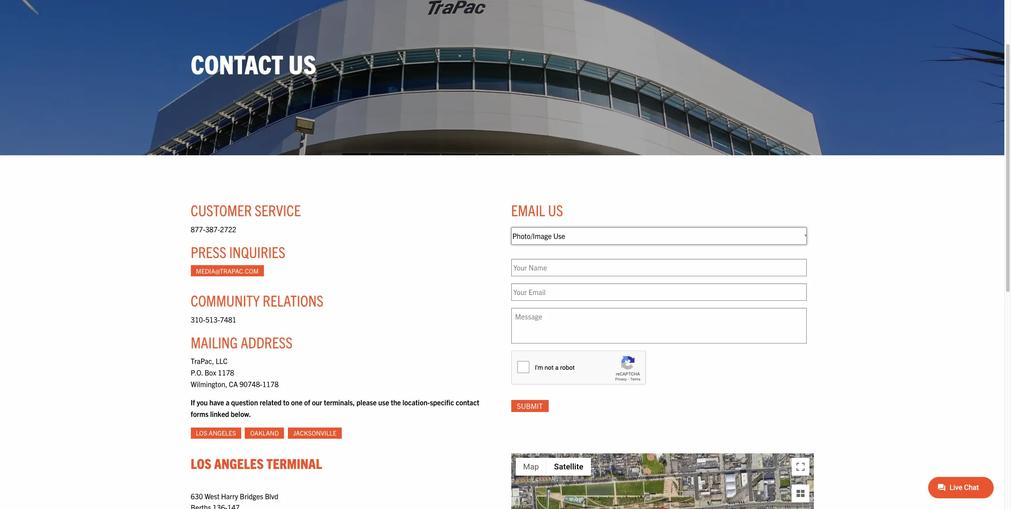 Task type: describe. For each thing, give the bounding box(es) containing it.
box
[[205, 368, 216, 377]]

contact
[[456, 398, 480, 407]]

map region
[[453, 422, 909, 509]]

bridges
[[240, 492, 263, 501]]

us for contact us
[[289, 47, 316, 80]]

question
[[231, 398, 258, 407]]

media@trapac.com
[[196, 267, 259, 275]]

inquiries
[[229, 242, 286, 261]]

877-
[[191, 225, 205, 234]]

387-
[[205, 225, 220, 234]]

llc
[[216, 357, 228, 366]]

contact us
[[191, 47, 316, 80]]

community relations
[[191, 291, 324, 310]]

630
[[191, 492, 203, 501]]

related
[[260, 398, 282, 407]]

address
[[241, 333, 293, 352]]

los for los angeles terminal
[[191, 455, 212, 472]]

terminal
[[267, 455, 322, 472]]

310-513-7481
[[191, 315, 236, 324]]

terminals,
[[324, 398, 355, 407]]

one
[[291, 398, 303, 407]]

jacksonville link
[[288, 428, 342, 439]]

los angeles link
[[191, 428, 241, 439]]

jacksonville
[[293, 430, 337, 438]]

if
[[191, 398, 195, 407]]

a
[[226, 398, 230, 407]]

customer service
[[191, 201, 301, 220]]

blvd
[[265, 492, 279, 501]]

los for los angeles
[[196, 430, 207, 438]]

linked
[[210, 410, 229, 419]]

oakland link
[[245, 428, 284, 439]]

Your Name text field
[[511, 259, 807, 276]]

Your Email text field
[[511, 283, 807, 301]]

map button
[[516, 458, 547, 476]]

90748-
[[240, 380, 262, 389]]

you
[[197, 398, 208, 407]]

satellite button
[[547, 458, 591, 476]]

p.o.
[[191, 368, 203, 377]]

relations
[[263, 291, 324, 310]]

west
[[205, 492, 220, 501]]

media@trapac.com link
[[191, 266, 264, 277]]

service
[[255, 201, 301, 220]]

2722
[[220, 225, 236, 234]]

Message text field
[[511, 308, 807, 344]]

community
[[191, 291, 260, 310]]

specific
[[430, 398, 454, 407]]



Task type: locate. For each thing, give the bounding box(es) containing it.
customer
[[191, 201, 252, 220]]

below.
[[231, 410, 251, 419]]

menu bar inside main content
[[516, 458, 591, 476]]

email
[[511, 201, 546, 220]]

0 vertical spatial us
[[289, 47, 316, 80]]

los inside 'link'
[[196, 430, 207, 438]]

mailing address
[[191, 333, 293, 352]]

location-
[[403, 398, 430, 407]]

1178
[[218, 368, 234, 377], [262, 380, 279, 389]]

none submit inside main content
[[511, 400, 549, 412]]

have
[[210, 398, 224, 407]]

877-387-2722
[[191, 225, 236, 234]]

trapac, llc p.o. box 1178 wilmington, ca 90748-1178
[[191, 357, 279, 389]]

the
[[391, 398, 401, 407]]

main content
[[182, 182, 909, 509]]

angeles down 'linked'
[[209, 430, 236, 438]]

us for email us
[[548, 201, 564, 220]]

harry
[[221, 492, 238, 501]]

1 vertical spatial 1178
[[262, 380, 279, 389]]

angeles inside 'link'
[[209, 430, 236, 438]]

if you have a question related to one of our terminals, please use the location-specific contact forms linked below.
[[191, 398, 480, 419]]

map
[[524, 462, 539, 472]]

1 vertical spatial angeles
[[214, 455, 264, 472]]

1 horizontal spatial us
[[548, 201, 564, 220]]

angeles up 630 west harry bridges blvd
[[214, 455, 264, 472]]

7481
[[220, 315, 236, 324]]

oakland
[[250, 430, 279, 438]]

please
[[357, 398, 377, 407]]

None submit
[[511, 400, 549, 412]]

menu bar
[[516, 458, 591, 476]]

main content containing customer service
[[182, 182, 909, 509]]

angeles for los angeles
[[209, 430, 236, 438]]

use
[[379, 398, 389, 407]]

to
[[283, 398, 290, 407]]

our
[[312, 398, 322, 407]]

us inside main content
[[548, 201, 564, 220]]

us
[[289, 47, 316, 80], [548, 201, 564, 220]]

los down forms
[[196, 430, 207, 438]]

1 horizontal spatial 1178
[[262, 380, 279, 389]]

menu bar containing map
[[516, 458, 591, 476]]

los angeles
[[196, 430, 236, 438]]

los up 630
[[191, 455, 212, 472]]

press inquiries
[[191, 242, 286, 261]]

0 vertical spatial 1178
[[218, 368, 234, 377]]

wilmington,
[[191, 380, 227, 389]]

513-
[[205, 315, 220, 324]]

los angeles terminal
[[191, 455, 322, 472]]

1 vertical spatial los
[[191, 455, 212, 472]]

0 horizontal spatial us
[[289, 47, 316, 80]]

press
[[191, 242, 226, 261]]

1178 up related
[[262, 380, 279, 389]]

trapac,
[[191, 357, 214, 366]]

0 horizontal spatial 1178
[[218, 368, 234, 377]]

los
[[196, 430, 207, 438], [191, 455, 212, 472]]

0 vertical spatial angeles
[[209, 430, 236, 438]]

630 west harry bridges blvd
[[191, 492, 279, 501]]

0 vertical spatial los
[[196, 430, 207, 438]]

satellite
[[555, 462, 584, 472]]

mailing
[[191, 333, 238, 352]]

of
[[304, 398, 311, 407]]

angeles
[[209, 430, 236, 438], [214, 455, 264, 472]]

email us
[[511, 201, 564, 220]]

contact
[[191, 47, 283, 80]]

1178 down llc in the left of the page
[[218, 368, 234, 377]]

1 vertical spatial us
[[548, 201, 564, 220]]

310-
[[191, 315, 205, 324]]

forms
[[191, 410, 209, 419]]

ca
[[229, 380, 238, 389]]

angeles for los angeles terminal
[[214, 455, 264, 472]]



Task type: vqa. For each thing, say whether or not it's contained in the screenshot.
'All' to the middle
no



